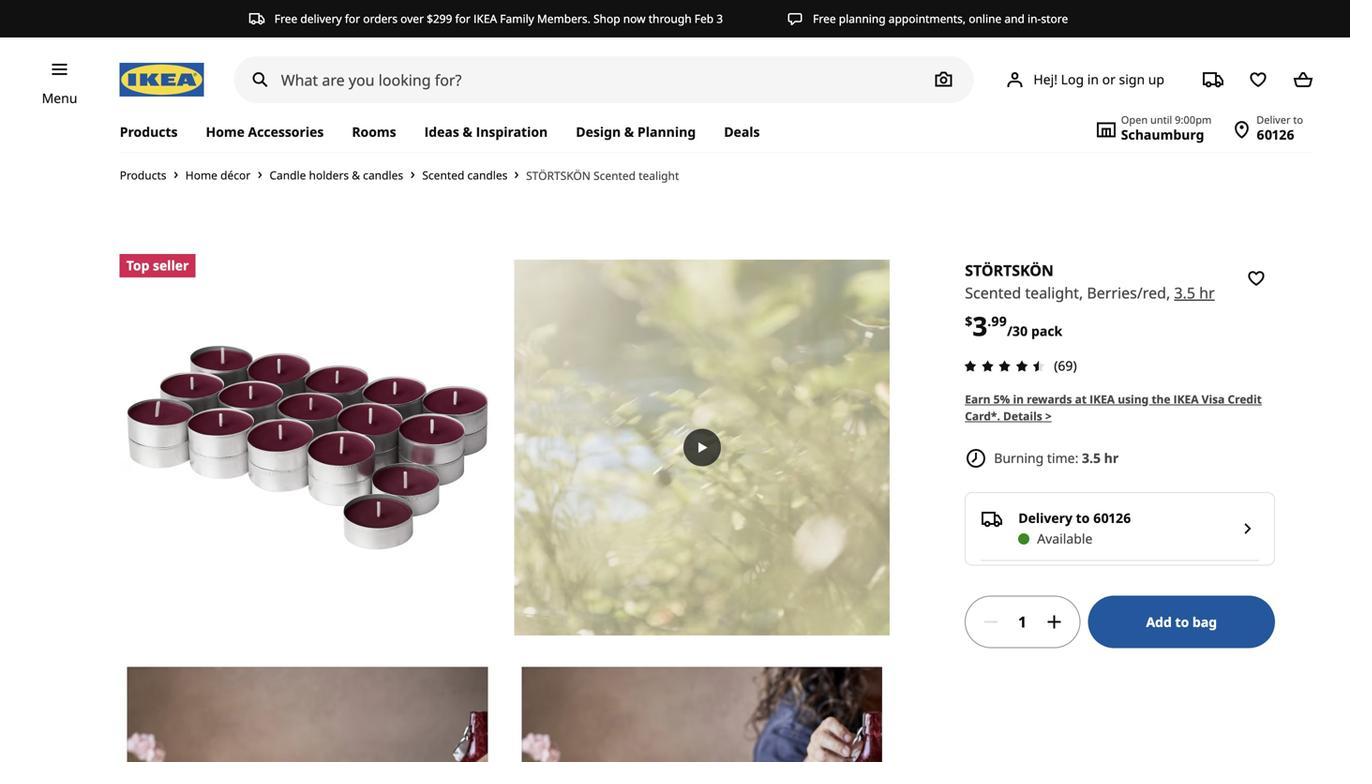 Task type: locate. For each thing, give the bounding box(es) containing it.
products
[[120, 123, 178, 141], [120, 168, 167, 183]]

and
[[1005, 11, 1025, 26]]

free inside free planning appointments, online and in-store link
[[813, 11, 836, 26]]

time:
[[1048, 449, 1079, 467]]

None search field
[[234, 56, 974, 103]]

to up available
[[1076, 509, 1090, 527]]

1 vertical spatial störtskön
[[965, 260, 1054, 280]]

0 horizontal spatial hr
[[1105, 449, 1119, 467]]

1 horizontal spatial 60126
[[1257, 126, 1295, 144]]

2 horizontal spatial ikea
[[1174, 391, 1199, 407]]

add to bag button
[[1089, 596, 1276, 649]]

&
[[463, 123, 473, 141], [624, 123, 634, 141], [352, 168, 360, 183]]

1 horizontal spatial to
[[1176, 614, 1190, 631]]

design & planning
[[576, 123, 696, 141]]

pack
[[1032, 322, 1063, 340]]

free left planning
[[813, 11, 836, 26]]

2 horizontal spatial scented
[[965, 283, 1022, 303]]

0 horizontal spatial for
[[345, 11, 360, 26]]

right image
[[1237, 518, 1260, 540]]

1 products from the top
[[120, 123, 178, 141]]

2 free from the left
[[813, 11, 836, 26]]

scented down ideas
[[422, 168, 465, 183]]

candles down rooms link
[[363, 168, 403, 183]]

1 vertical spatial 3
[[973, 308, 988, 344]]

>
[[1046, 408, 1052, 424]]

burning time: 3.5 hr
[[994, 449, 1119, 467]]

1 horizontal spatial 3.5
[[1175, 283, 1196, 303]]

scented left tealight
[[594, 168, 636, 183]]

appointments,
[[889, 11, 966, 26]]

störtskön up the tealight,
[[965, 260, 1054, 280]]

rewards
[[1027, 391, 1072, 407]]

candles
[[363, 168, 403, 183], [468, 168, 508, 183]]

störtskön down design
[[526, 168, 591, 183]]

tealight
[[639, 168, 679, 183]]

3.5 right berries/red,
[[1175, 283, 1196, 303]]

1 horizontal spatial scented
[[594, 168, 636, 183]]

1 vertical spatial to
[[1076, 509, 1090, 527]]

3.5 right time:
[[1082, 449, 1101, 467]]

60126
[[1257, 126, 1295, 144], [1094, 509, 1132, 527]]

1 horizontal spatial &
[[463, 123, 473, 141]]

60126 inside deliver to 60126
[[1257, 126, 1295, 144]]

scented for störtskön scented tealight, berries/red, 3.5 hr
[[965, 283, 1022, 303]]

$299
[[427, 11, 452, 26]]

1 candles from the left
[[363, 168, 403, 183]]

for left orders
[[345, 11, 360, 26]]

products left "home décor" link
[[120, 168, 167, 183]]

1 vertical spatial 3.5
[[1082, 449, 1101, 467]]

ikea inside free delivery for orders over $299 for ikea family members. shop now through feb 3 link
[[474, 11, 497, 26]]

scented for störtskön scented tealight
[[594, 168, 636, 183]]

2 horizontal spatial to
[[1294, 113, 1304, 127]]

design & planning link
[[562, 113, 710, 152]]

3
[[717, 11, 723, 26], [973, 308, 988, 344]]

2 products from the top
[[120, 168, 167, 183]]

0 horizontal spatial 3
[[717, 11, 723, 26]]

schaumburg
[[1122, 126, 1205, 144]]

0 vertical spatial 3.5
[[1175, 283, 1196, 303]]

1 horizontal spatial for
[[455, 11, 471, 26]]

home
[[206, 123, 245, 141], [186, 168, 218, 183]]

(69) button
[[960, 355, 1077, 377]]

1 horizontal spatial hr
[[1200, 283, 1215, 303]]

in
[[1088, 70, 1099, 88], [1013, 391, 1024, 407]]

1 products link from the top
[[120, 113, 192, 152]]

over
[[401, 11, 424, 26]]

products down ikea logotype, go to start page
[[120, 123, 178, 141]]

deals link
[[710, 113, 774, 152]]

60126 right 9:00pm
[[1257, 126, 1295, 144]]

& right design
[[624, 123, 634, 141]]

scented up .
[[965, 283, 1022, 303]]

störtskön scented tealight, berries/red, 3.5 hr
[[965, 260, 1215, 303]]

störtskön scented tealight, berries/red, 3.5 hr image
[[120, 260, 496, 636], [120, 660, 496, 763], [514, 660, 890, 763]]

in left or
[[1088, 70, 1099, 88]]

störtskön inside störtskön scented tealight, berries/red, 3.5 hr
[[965, 260, 1054, 280]]

60126 right delivery
[[1094, 509, 1132, 527]]

0 horizontal spatial candles
[[363, 168, 403, 183]]

bag
[[1193, 614, 1218, 631]]

earn 5% in rewards at ikea using the ikea visa credit card*. details > button
[[965, 391, 1276, 425]]

1 horizontal spatial störtskön
[[965, 260, 1054, 280]]

0 vertical spatial 60126
[[1257, 126, 1295, 144]]

1 vertical spatial in
[[1013, 391, 1024, 407]]

3 right feb
[[717, 11, 723, 26]]

candles down ideas & inspiration link
[[468, 168, 508, 183]]

1 horizontal spatial candles
[[468, 168, 508, 183]]

hr inside störtskön scented tealight, berries/red, 3.5 hr
[[1200, 283, 1215, 303]]

free
[[275, 11, 298, 26], [813, 11, 836, 26]]

0 horizontal spatial free
[[275, 11, 298, 26]]

home left décor
[[186, 168, 218, 183]]

2 products link from the top
[[120, 168, 167, 183]]

deals
[[724, 123, 760, 141]]

& right ideas
[[463, 123, 473, 141]]

members.
[[537, 11, 591, 26]]

0 horizontal spatial in
[[1013, 391, 1024, 407]]

shop
[[594, 11, 621, 26]]

free inside free delivery for orders over $299 for ikea family members. shop now through feb 3 link
[[275, 11, 298, 26]]

9:00pm
[[1175, 113, 1212, 127]]

0 vertical spatial hr
[[1200, 283, 1215, 303]]

1 free from the left
[[275, 11, 298, 26]]

hr
[[1200, 283, 1215, 303], [1105, 449, 1119, 467]]

0 horizontal spatial ikea
[[474, 11, 497, 26]]

ikea right at
[[1090, 391, 1115, 407]]

0 horizontal spatial störtskön
[[526, 168, 591, 183]]

2 horizontal spatial &
[[624, 123, 634, 141]]

or
[[1103, 70, 1116, 88]]

0 vertical spatial home
[[206, 123, 245, 141]]

3.5
[[1175, 283, 1196, 303], [1082, 449, 1101, 467]]

to for add
[[1176, 614, 1190, 631]]

visa
[[1202, 391, 1225, 407]]

the
[[1152, 391, 1171, 407]]

in for rewards
[[1013, 391, 1024, 407]]

delivery to 60126
[[1019, 509, 1132, 527]]

in inside earn 5% in rewards at ikea using the ikea visa credit card*. details >
[[1013, 391, 1024, 407]]

home up "home décor" link
[[206, 123, 245, 141]]

open
[[1122, 113, 1148, 127]]

0 vertical spatial products
[[120, 123, 178, 141]]

0 vertical spatial 3
[[717, 11, 723, 26]]

free delivery for orders over $299 for ikea family members. shop now through feb 3 link
[[248, 10, 723, 27]]

1 horizontal spatial free
[[813, 11, 836, 26]]

hr right berries/red,
[[1200, 283, 1215, 303]]

1 vertical spatial products
[[120, 168, 167, 183]]

1 vertical spatial home
[[186, 168, 218, 183]]

& for ideas
[[463, 123, 473, 141]]

menu button
[[42, 88, 77, 109]]

2 vertical spatial to
[[1176, 614, 1190, 631]]

0 horizontal spatial 60126
[[1094, 509, 1132, 527]]

Search by product text field
[[234, 56, 974, 103]]

1 vertical spatial products link
[[120, 168, 167, 183]]

hr right time:
[[1105, 449, 1119, 467]]

open until 9:00pm schaumburg
[[1122, 113, 1212, 144]]

scented
[[422, 168, 465, 183], [594, 168, 636, 183], [965, 283, 1022, 303]]

candle
[[270, 168, 306, 183]]

1 horizontal spatial in
[[1088, 70, 1099, 88]]

ikea
[[474, 11, 497, 26], [1090, 391, 1115, 407], [1174, 391, 1199, 407]]

products link down ikea logotype, go to start page
[[120, 113, 192, 152]]

störtskön
[[526, 168, 591, 183], [965, 260, 1054, 280]]

0 horizontal spatial 3.5
[[1082, 449, 1101, 467]]

ikea left the family
[[474, 11, 497, 26]]

ikea right the
[[1174, 391, 1199, 407]]

scented inside störtskön scented tealight, berries/red, 3.5 hr
[[965, 283, 1022, 303]]

accessories
[[248, 123, 324, 141]]

earn 5% in rewards at ikea using the ikea visa credit card*. details >
[[965, 391, 1262, 424]]

to for delivery
[[1076, 509, 1090, 527]]

0 vertical spatial to
[[1294, 113, 1304, 127]]

0 vertical spatial products link
[[120, 113, 192, 152]]

to inside deliver to 60126
[[1294, 113, 1304, 127]]

& right holders
[[352, 168, 360, 183]]

0 horizontal spatial &
[[352, 168, 360, 183]]

home for home accessories
[[206, 123, 245, 141]]

/30
[[1007, 322, 1028, 340]]

0 horizontal spatial to
[[1076, 509, 1090, 527]]

in right 5% at the right bottom of the page
[[1013, 391, 1024, 407]]

to
[[1294, 113, 1304, 127], [1076, 509, 1090, 527], [1176, 614, 1190, 631]]

to left bag
[[1176, 614, 1190, 631]]

free left delivery
[[275, 11, 298, 26]]

products link for "home décor" link
[[120, 168, 167, 183]]

free planning appointments, online and in-store link
[[787, 10, 1069, 27]]

seller
[[153, 257, 189, 274]]

1 vertical spatial 60126
[[1094, 509, 1132, 527]]

0 vertical spatial in
[[1088, 70, 1099, 88]]

deliver
[[1257, 113, 1291, 127]]

card*.
[[965, 408, 1001, 424]]

60126 for delivery to 60126
[[1094, 509, 1132, 527]]

to inside button
[[1176, 614, 1190, 631]]

3 left 99
[[973, 308, 988, 344]]

scented candles
[[422, 168, 508, 183]]

to right deliver
[[1294, 113, 1304, 127]]

for right $299
[[455, 11, 471, 26]]

0 vertical spatial störtskön
[[526, 168, 591, 183]]

products link left "home décor" link
[[120, 168, 167, 183]]



Task type: describe. For each thing, give the bounding box(es) containing it.
60126 for deliver to 60126
[[1257, 126, 1295, 144]]

2 candles from the left
[[468, 168, 508, 183]]

add
[[1147, 614, 1172, 631]]

ideas
[[425, 123, 459, 141]]

home accessories
[[206, 123, 324, 141]]

design
[[576, 123, 621, 141]]

online
[[969, 11, 1002, 26]]

free for free delivery for orders over $299 for ikea family members. shop now through feb 3
[[275, 11, 298, 26]]

Quantity input value text field
[[1010, 596, 1036, 649]]

3.5 inside störtskön scented tealight, berries/red, 3.5 hr
[[1175, 283, 1196, 303]]

hej!
[[1034, 70, 1058, 88]]

candle holders & candles link
[[270, 168, 403, 183]]

through
[[649, 11, 692, 26]]

1 horizontal spatial 3
[[973, 308, 988, 344]]

products link for home accessories link
[[120, 113, 192, 152]]

störtskön for störtskön scented tealight
[[526, 168, 591, 183]]

1 horizontal spatial ikea
[[1090, 391, 1115, 407]]

$ 3 . 99 /30 pack
[[965, 308, 1063, 344]]

log
[[1061, 70, 1084, 88]]

earn
[[965, 391, 991, 407]]

3.5 hr button
[[1175, 282, 1215, 305]]

0 horizontal spatial scented
[[422, 168, 465, 183]]

ideas & inspiration link
[[410, 113, 562, 152]]

free delivery for orders over $299 for ikea family members. shop now through feb 3
[[275, 11, 723, 26]]

store
[[1041, 11, 1069, 26]]

99
[[992, 312, 1007, 330]]

until
[[1151, 113, 1173, 127]]

sign
[[1119, 70, 1145, 88]]

home décor link
[[186, 168, 251, 183]]

credit
[[1228, 391, 1262, 407]]

using
[[1118, 391, 1149, 407]]

$
[[965, 312, 973, 330]]

feb
[[695, 11, 714, 26]]

now
[[623, 11, 646, 26]]

berries/red,
[[1087, 283, 1171, 303]]

candle holders & candles
[[270, 168, 403, 183]]

rooms
[[352, 123, 396, 141]]

family
[[500, 11, 534, 26]]

deliver to 60126
[[1257, 113, 1304, 144]]

& for design
[[624, 123, 634, 141]]

details
[[1004, 408, 1043, 424]]

ikea logotype, go to start page image
[[120, 63, 204, 97]]

.
[[988, 312, 992, 330]]

1 vertical spatial hr
[[1105, 449, 1119, 467]]

5%
[[994, 391, 1010, 407]]

planning
[[638, 123, 696, 141]]

home accessories link
[[192, 113, 338, 152]]

tealight,
[[1026, 283, 1084, 303]]

top
[[126, 257, 149, 274]]

1 for from the left
[[345, 11, 360, 26]]

hej! log in or sign up link
[[981, 61, 1187, 98]]

up
[[1149, 70, 1165, 88]]

review: 4.6 out of 5 stars. total reviews: 69 image
[[960, 355, 1051, 377]]

to for deliver
[[1294, 113, 1304, 127]]

planning
[[839, 11, 886, 26]]

scented candles link
[[422, 168, 511, 183]]

orders
[[363, 11, 398, 26]]

2 for from the left
[[455, 11, 471, 26]]

delivery
[[300, 11, 342, 26]]

menu
[[42, 89, 77, 107]]

add to bag
[[1147, 614, 1218, 631]]

free for free planning appointments, online and in-store
[[813, 11, 836, 26]]

in for or
[[1088, 70, 1099, 88]]

rooms link
[[338, 113, 410, 152]]

in-
[[1028, 11, 1041, 26]]

störtskön scented tealight
[[526, 168, 679, 183]]

ideas & inspiration
[[425, 123, 548, 141]]

home décor
[[186, 168, 251, 183]]

décor
[[220, 168, 251, 183]]

at
[[1075, 391, 1087, 407]]

(69)
[[1054, 357, 1077, 374]]

hej! log in or sign up
[[1034, 70, 1165, 88]]

inspiration
[[476, 123, 548, 141]]

störtskön for störtskön scented tealight, berries/red, 3.5 hr
[[965, 260, 1054, 280]]

available
[[1038, 530, 1093, 548]]

delivery
[[1019, 509, 1073, 527]]

holders
[[309, 168, 349, 183]]

top seller
[[126, 257, 189, 274]]

free planning appointments, online and in-store
[[813, 11, 1069, 26]]

home for home décor
[[186, 168, 218, 183]]

burning
[[994, 449, 1044, 467]]



Task type: vqa. For each thing, say whether or not it's contained in the screenshot.
Design
yes



